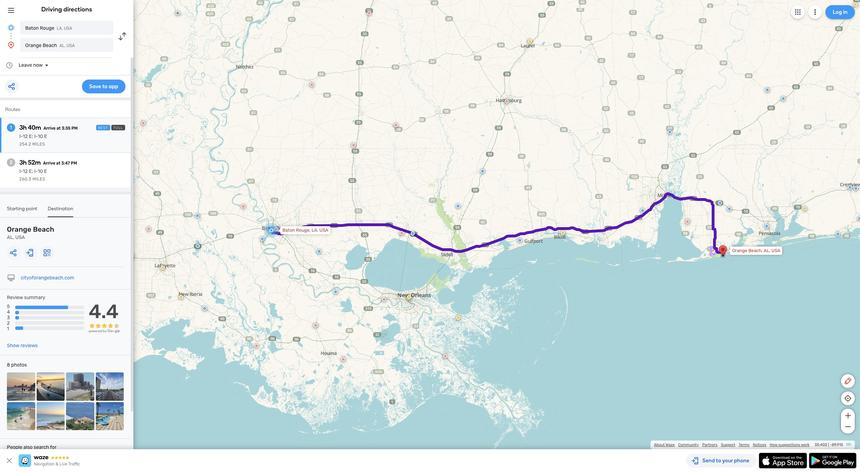 Task type: locate. For each thing, give the bounding box(es) containing it.
image 7 of orange beach, orange beach image
[[66, 402, 94, 430]]

1 12 from the top
[[23, 133, 28, 139]]

0 horizontal spatial al,
[[7, 234, 14, 240]]

2 e from the top
[[44, 168, 47, 174]]

10 inside i-12 e; i-10 e 260.3 miles
[[38, 168, 43, 174]]

starting point
[[7, 206, 37, 212]]

e;
[[29, 133, 33, 139], [29, 168, 33, 174]]

pm inside "3h 52m arrive at 3:47 pm"
[[71, 161, 77, 166]]

baton left rouge,
[[283, 228, 295, 233]]

usa
[[64, 26, 72, 31], [67, 43, 75, 48], [320, 228, 328, 233], [15, 234, 25, 240], [772, 248, 781, 253]]

1 down 'routes'
[[10, 125, 12, 130]]

starting
[[7, 206, 25, 212]]

10 for 40m
[[38, 133, 43, 139]]

orange
[[25, 43, 42, 48], [7, 225, 31, 233], [732, 248, 748, 253]]

0 vertical spatial al,
[[59, 43, 66, 48]]

e inside i-12 e; i-10 e 260.3 miles
[[44, 168, 47, 174]]

3h
[[19, 124, 27, 131], [19, 159, 27, 166]]

10 down 52m
[[38, 168, 43, 174]]

at
[[57, 126, 61, 131], [56, 161, 60, 166]]

1 miles from the top
[[32, 142, 45, 147]]

30.402
[[815, 443, 828, 447]]

la, right rouge
[[57, 26, 63, 31]]

baton rouge la, usa
[[25, 25, 72, 31]]

0 vertical spatial 10
[[38, 133, 43, 139]]

al,
[[59, 43, 66, 48], [7, 234, 14, 240], [764, 248, 771, 253]]

miles right 260.3
[[32, 177, 45, 182]]

people also search for
[[7, 444, 57, 450]]

routes
[[5, 107, 20, 112]]

support
[[721, 443, 736, 447]]

arrive right 40m
[[43, 126, 56, 131]]

miles inside i-12 e; i-10 e 260.3 miles
[[32, 177, 45, 182]]

image 3 of orange beach, orange beach image
[[66, 373, 94, 401]]

orange inside orange beach al, usa
[[7, 225, 31, 233]]

al, down baton rouge la, usa
[[59, 43, 66, 48]]

1 vertical spatial miles
[[32, 177, 45, 182]]

12 for 40m
[[23, 133, 28, 139]]

1 e from the top
[[44, 133, 47, 139]]

baton left rouge
[[25, 25, 39, 31]]

e down 3h 40m arrive at 3:35 pm
[[44, 133, 47, 139]]

at inside 3h 40m arrive at 3:35 pm
[[57, 126, 61, 131]]

miles right 254.2
[[32, 142, 45, 147]]

road closed image
[[367, 11, 371, 15], [394, 123, 398, 127], [352, 143, 356, 147], [686, 220, 690, 224], [274, 227, 278, 231], [382, 297, 386, 302], [443, 354, 448, 358], [341, 357, 345, 361]]

2 inside 5 4 3 2 1
[[7, 320, 10, 326]]

1 horizontal spatial hazard image
[[407, 295, 412, 299]]

i-
[[19, 133, 23, 139], [34, 133, 38, 139], [19, 168, 23, 174], [34, 168, 38, 174]]

3h left 52m
[[19, 159, 27, 166]]

pm for 52m
[[71, 161, 77, 166]]

i- up 260.3
[[19, 168, 23, 174]]

5
[[7, 304, 10, 310]]

arrive
[[43, 126, 56, 131], [43, 161, 55, 166]]

10 down 40m
[[38, 133, 43, 139]]

at left 3:47
[[56, 161, 60, 166]]

la, inside baton rouge la, usa
[[57, 26, 63, 31]]

beach
[[43, 43, 57, 48], [33, 225, 54, 233]]

baton
[[25, 25, 39, 31], [283, 228, 295, 233]]

pm right 3:35
[[72, 126, 78, 131]]

2
[[10, 159, 12, 165], [7, 320, 10, 326]]

1 vertical spatial pm
[[71, 161, 77, 166]]

usa down baton rouge la, usa
[[67, 43, 75, 48]]

toll
[[113, 126, 123, 130]]

0 vertical spatial 1
[[10, 125, 12, 130]]

10
[[38, 133, 43, 139], [38, 168, 43, 174]]

3h left 40m
[[19, 124, 27, 131]]

1 e; from the top
[[29, 133, 33, 139]]

e; inside i-12 e; i-10 e 260.3 miles
[[29, 168, 33, 174]]

road closed image
[[310, 83, 314, 87], [505, 99, 509, 103], [141, 121, 145, 125], [241, 204, 246, 209], [147, 227, 151, 231], [400, 231, 404, 235], [314, 323, 318, 328], [255, 344, 259, 348]]

0 vertical spatial arrive
[[43, 126, 56, 131]]

arrive right 52m
[[43, 161, 55, 166]]

navigation & live traffic
[[34, 462, 80, 467]]

1 vertical spatial e
[[44, 168, 47, 174]]

1 down 3
[[7, 326, 9, 332]]

0 horizontal spatial la,
[[57, 26, 63, 31]]

e inside "i-12 e; i-10 e 254.2 miles"
[[44, 133, 47, 139]]

1 vertical spatial 3h
[[19, 159, 27, 166]]

0 vertical spatial e
[[44, 133, 47, 139]]

orange beach al, usa
[[25, 43, 75, 48], [7, 225, 54, 240]]

i-12 e; i-10 e 260.3 miles
[[19, 168, 47, 182]]

beach down baton rouge la, usa
[[43, 43, 57, 48]]

accident image
[[176, 11, 180, 15]]

2 left 52m
[[10, 159, 12, 165]]

pm inside 3h 40m arrive at 3:35 pm
[[72, 126, 78, 131]]

1 vertical spatial la,
[[312, 228, 318, 233]]

baton rouge, la, usa
[[283, 228, 328, 233]]

0 vertical spatial orange
[[25, 43, 42, 48]]

30.402 | -89.915
[[815, 443, 844, 447]]

beach inside orange beach al, usa
[[33, 225, 54, 233]]

suggestions
[[779, 443, 801, 447]]

people
[[7, 444, 22, 450]]

2 down "4"
[[7, 320, 10, 326]]

1 vertical spatial orange
[[7, 225, 31, 233]]

0 vertical spatial pm
[[72, 126, 78, 131]]

orange left beach,
[[732, 248, 748, 253]]

arrive inside "3h 52m arrive at 3:47 pm"
[[43, 161, 55, 166]]

leave
[[19, 62, 32, 68]]

12
[[23, 133, 28, 139], [23, 168, 28, 174]]

e
[[44, 133, 47, 139], [44, 168, 47, 174]]

at inside "3h 52m arrive at 3:47 pm"
[[56, 161, 60, 166]]

1 vertical spatial e;
[[29, 168, 33, 174]]

partners link
[[703, 443, 718, 447]]

8
[[7, 362, 10, 368]]

arrive inside 3h 40m arrive at 3:35 pm
[[43, 126, 56, 131]]

1 vertical spatial 1
[[7, 326, 9, 332]]

notices link
[[753, 443, 767, 447]]

miles
[[32, 142, 45, 147], [32, 177, 45, 182]]

2 miles from the top
[[32, 177, 45, 182]]

pm
[[72, 126, 78, 131], [71, 161, 77, 166]]

cityoforangebeach.com
[[21, 275, 74, 281]]

beach down the "point"
[[33, 225, 54, 233]]

partners
[[703, 443, 718, 447]]

orange up leave now
[[25, 43, 42, 48]]

e; down 40m
[[29, 133, 33, 139]]

1
[[10, 125, 12, 130], [7, 326, 9, 332]]

destination
[[48, 206, 73, 212]]

about waze community partners support terms notices how suggestions work
[[654, 443, 810, 447]]

waze
[[666, 443, 675, 447]]

hazard image
[[528, 39, 532, 44], [179, 295, 183, 299], [407, 295, 412, 299]]

1 vertical spatial arrive
[[43, 161, 55, 166]]

community
[[679, 443, 699, 447]]

12 up 254.2
[[23, 133, 28, 139]]

miles for 52m
[[32, 177, 45, 182]]

pm right 3:47
[[71, 161, 77, 166]]

1 vertical spatial baton
[[283, 228, 295, 233]]

show
[[7, 343, 19, 349]]

e down "3h 52m arrive at 3:47 pm"
[[44, 168, 47, 174]]

0 vertical spatial orange beach al, usa
[[25, 43, 75, 48]]

2 vertical spatial orange
[[732, 248, 748, 253]]

10 inside "i-12 e; i-10 e 254.2 miles"
[[38, 133, 43, 139]]

la, for rouge,
[[312, 228, 318, 233]]

12 up 260.3
[[23, 168, 28, 174]]

e; down 52m
[[29, 168, 33, 174]]

89.915
[[832, 443, 844, 447]]

directions
[[63, 6, 92, 13]]

i- down 40m
[[34, 133, 38, 139]]

0 vertical spatial 2
[[10, 159, 12, 165]]

1 horizontal spatial al,
[[59, 43, 66, 48]]

0 horizontal spatial 1
[[7, 326, 9, 332]]

1 vertical spatial 2
[[7, 320, 10, 326]]

pencil image
[[844, 377, 852, 385]]

1 horizontal spatial baton
[[283, 228, 295, 233]]

1 10 from the top
[[38, 133, 43, 139]]

al, down starting point 'button'
[[7, 234, 14, 240]]

10 for 52m
[[38, 168, 43, 174]]

live
[[60, 462, 67, 467]]

12 inside "i-12 e; i-10 e 254.2 miles"
[[23, 133, 28, 139]]

hazard image
[[803, 206, 807, 211], [561, 231, 565, 235], [130, 254, 134, 258], [161, 266, 165, 270], [457, 316, 461, 320]]

0 vertical spatial la,
[[57, 26, 63, 31]]

al, right beach,
[[764, 248, 771, 253]]

la, right rouge,
[[312, 228, 318, 233]]

review summary
[[7, 295, 45, 301]]

at left 3:35
[[57, 126, 61, 131]]

orange beach al, usa down baton rouge la, usa
[[25, 43, 75, 48]]

52m
[[28, 159, 41, 166]]

3
[[7, 315, 10, 321]]

miles inside "i-12 e; i-10 e 254.2 miles"
[[32, 142, 45, 147]]

2 12 from the top
[[23, 168, 28, 174]]

2 10 from the top
[[38, 168, 43, 174]]

at for 40m
[[57, 126, 61, 131]]

0 vertical spatial beach
[[43, 43, 57, 48]]

usa inside baton rouge la, usa
[[64, 26, 72, 31]]

1 vertical spatial orange beach al, usa
[[7, 225, 54, 240]]

orange beach al, usa down starting point 'button'
[[7, 225, 54, 240]]

point
[[26, 206, 37, 212]]

police image
[[766, 88, 770, 92], [668, 130, 672, 134], [481, 169, 485, 173], [848, 185, 852, 190], [854, 186, 858, 191], [641, 209, 645, 213], [195, 214, 200, 218], [518, 238, 522, 242], [196, 244, 200, 248], [317, 249, 321, 254], [334, 290, 338, 294]]

1 horizontal spatial la,
[[312, 228, 318, 233]]

orange down starting point 'button'
[[7, 225, 31, 233]]

image 1 of orange beach, orange beach image
[[7, 373, 35, 401]]

2 e; from the top
[[29, 168, 33, 174]]

terms link
[[739, 443, 750, 447]]

la,
[[57, 26, 63, 31], [312, 228, 318, 233]]

1 3h from the top
[[19, 124, 27, 131]]

0 horizontal spatial baton
[[25, 25, 39, 31]]

2 3h from the top
[[19, 159, 27, 166]]

1 vertical spatial 12
[[23, 168, 28, 174]]

2 horizontal spatial al,
[[764, 248, 771, 253]]

0 vertical spatial 3h
[[19, 124, 27, 131]]

summary
[[24, 295, 45, 301]]

e; inside "i-12 e; i-10 e 254.2 miles"
[[29, 133, 33, 139]]

about
[[654, 443, 665, 447]]

12 inside i-12 e; i-10 e 260.3 miles
[[23, 168, 28, 174]]

police image
[[782, 96, 786, 101], [718, 201, 722, 205], [456, 204, 460, 208], [728, 207, 732, 211], [858, 216, 860, 221], [765, 224, 769, 228], [411, 231, 415, 236], [836, 232, 840, 236], [260, 237, 265, 241], [203, 306, 207, 311]]

3h 52m arrive at 3:47 pm
[[19, 159, 77, 166]]

driving directions
[[41, 6, 92, 13]]

0 vertical spatial baton
[[25, 25, 39, 31]]

0 vertical spatial at
[[57, 126, 61, 131]]

clock image
[[5, 61, 13, 70]]

usa right beach,
[[772, 248, 781, 253]]

1 vertical spatial 10
[[38, 168, 43, 174]]

0 vertical spatial miles
[[32, 142, 45, 147]]

support link
[[721, 443, 736, 447]]

0 vertical spatial e;
[[29, 133, 33, 139]]

0 vertical spatial 12
[[23, 133, 28, 139]]

reviews
[[21, 343, 38, 349]]

1 vertical spatial beach
[[33, 225, 54, 233]]

usa down driving directions on the top of the page
[[64, 26, 72, 31]]

1 vertical spatial at
[[56, 161, 60, 166]]



Task type: vqa. For each thing, say whether or not it's contained in the screenshot.
Post Office - Austin, 7310 Menchaca Rd, Austin, Texas, United States Office
no



Task type: describe. For each thing, give the bounding box(es) containing it.
i- down 52m
[[34, 168, 38, 174]]

e for 52m
[[44, 168, 47, 174]]

&
[[56, 462, 58, 467]]

260.3
[[19, 177, 31, 182]]

baton for rouge,
[[283, 228, 295, 233]]

zoom out image
[[844, 423, 853, 431]]

also
[[23, 444, 33, 450]]

e for 40m
[[44, 133, 47, 139]]

-
[[830, 443, 832, 447]]

image 4 of orange beach, orange beach image
[[96, 373, 124, 401]]

5 4 3 2 1
[[7, 304, 10, 332]]

0 horizontal spatial hazard image
[[179, 295, 183, 299]]

notices
[[753, 443, 767, 447]]

image 5 of orange beach, orange beach image
[[7, 402, 35, 430]]

now
[[33, 62, 43, 68]]

computer image
[[7, 274, 15, 282]]

link image
[[846, 442, 852, 447]]

rouge,
[[296, 228, 311, 233]]

image 6 of orange beach, orange beach image
[[36, 402, 65, 430]]

3h for 3h 40m
[[19, 124, 27, 131]]

usa down starting point 'button'
[[15, 234, 25, 240]]

destination button
[[48, 206, 73, 217]]

i- up 254.2
[[19, 133, 23, 139]]

3h 40m arrive at 3:35 pm
[[19, 124, 78, 131]]

254.2
[[19, 142, 31, 147]]

work
[[801, 443, 810, 447]]

rouge
[[40, 25, 54, 31]]

2 horizontal spatial hazard image
[[528, 39, 532, 44]]

2 vertical spatial al,
[[764, 248, 771, 253]]

location image
[[7, 41, 15, 49]]

40m
[[28, 124, 41, 131]]

1 vertical spatial al,
[[7, 234, 14, 240]]

usa right rouge,
[[320, 228, 328, 233]]

review
[[7, 295, 23, 301]]

arrive for 3h 40m
[[43, 126, 56, 131]]

3:35
[[62, 126, 71, 131]]

current location image
[[7, 24, 15, 32]]

4.4
[[89, 300, 119, 323]]

starting point button
[[7, 206, 37, 216]]

navigation
[[34, 462, 55, 467]]

how suggestions work link
[[770, 443, 810, 447]]

e; for 40m
[[29, 133, 33, 139]]

leave now
[[19, 62, 43, 68]]

orange beach, al, usa
[[732, 248, 781, 253]]

8 photos
[[7, 362, 27, 368]]

how
[[770, 443, 778, 447]]

best
[[98, 126, 108, 130]]

about waze link
[[654, 443, 675, 447]]

pm for 40m
[[72, 126, 78, 131]]

e; for 52m
[[29, 168, 33, 174]]

photos
[[11, 362, 27, 368]]

miles for 40m
[[32, 142, 45, 147]]

show reviews
[[7, 343, 38, 349]]

i-12 e; i-10 e 254.2 miles
[[19, 133, 47, 147]]

1 horizontal spatial 1
[[10, 125, 12, 130]]

community link
[[679, 443, 699, 447]]

image 2 of orange beach, orange beach image
[[36, 373, 65, 401]]

|
[[828, 443, 829, 447]]

at for 52m
[[56, 161, 60, 166]]

x image
[[5, 457, 13, 465]]

image 8 of orange beach, orange beach image
[[96, 402, 124, 430]]

driving
[[41, 6, 62, 13]]

la, for rouge
[[57, 26, 63, 31]]

beach,
[[749, 248, 763, 253]]

arrive for 3h 52m
[[43, 161, 55, 166]]

cityoforangebeach.com link
[[21, 275, 74, 281]]

4
[[7, 309, 10, 315]]

zoom in image
[[844, 412, 853, 420]]

12 for 52m
[[23, 168, 28, 174]]

3h for 3h 52m
[[19, 159, 27, 166]]

1 inside 5 4 3 2 1
[[7, 326, 9, 332]]

search
[[34, 444, 49, 450]]

3:47
[[61, 161, 70, 166]]

traffic
[[68, 462, 80, 467]]

terms
[[739, 443, 750, 447]]

baton for rouge
[[25, 25, 39, 31]]

for
[[50, 444, 57, 450]]



